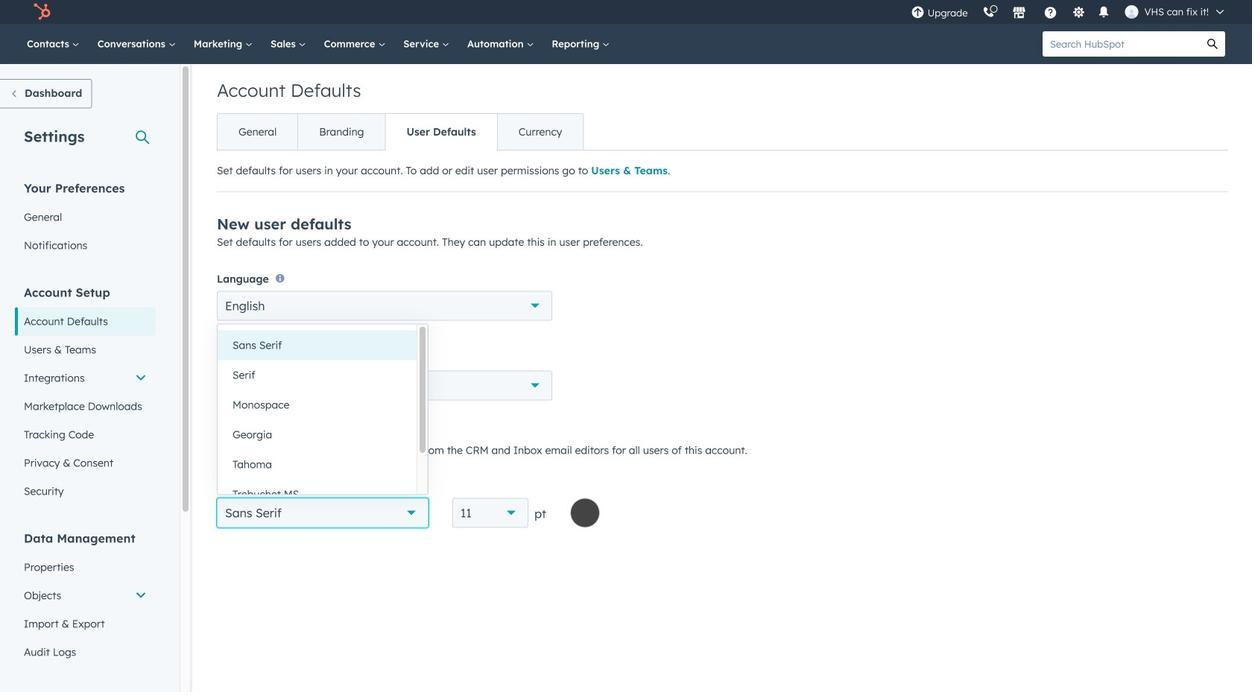Task type: locate. For each thing, give the bounding box(es) containing it.
navigation
[[217, 113, 584, 151]]

your preferences element
[[15, 180, 156, 260]]

list box
[[218, 325, 428, 509]]

marketplaces image
[[1013, 7, 1026, 20]]

account setup element
[[15, 284, 156, 506]]

menu
[[904, 0, 1234, 24]]

Search HubSpot search field
[[1043, 31, 1200, 57]]



Task type: describe. For each thing, give the bounding box(es) containing it.
data management element
[[15, 530, 156, 667]]

terry turtle image
[[1125, 5, 1139, 19]]



Task type: vqa. For each thing, say whether or not it's contained in the screenshot.
navigation
yes



